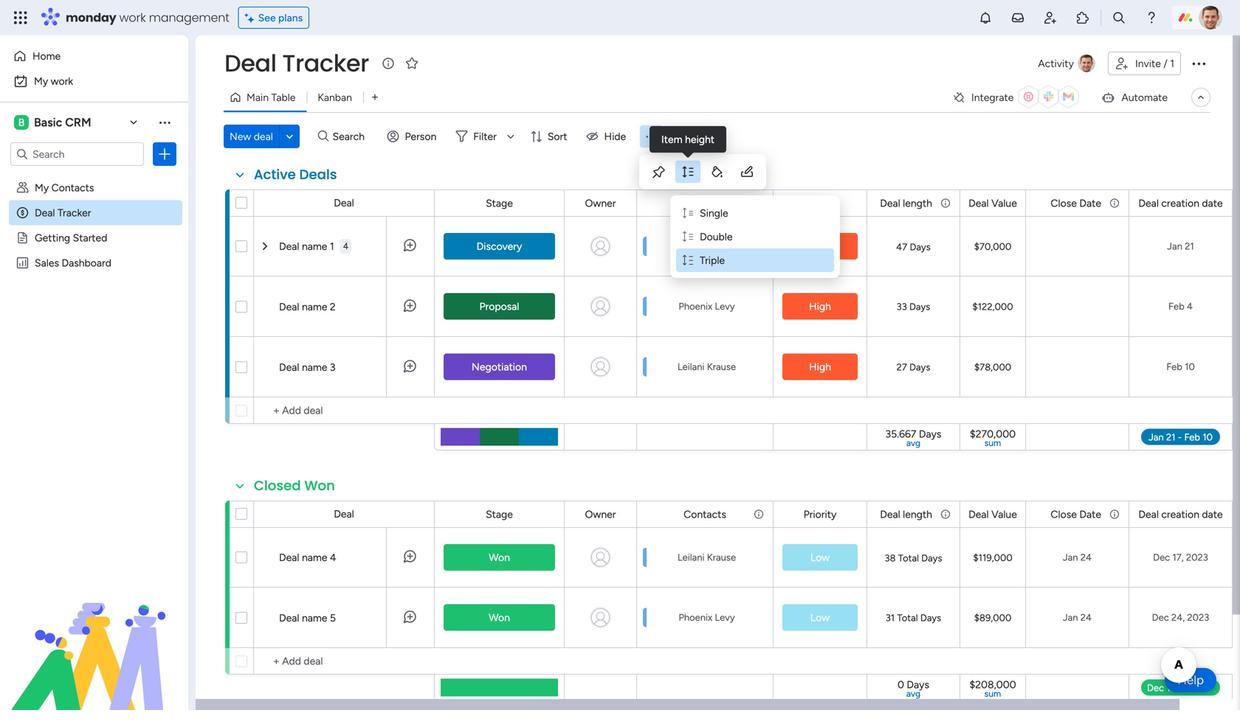Task type: vqa. For each thing, say whether or not it's contained in the screenshot.
WORK corresponding to My
yes



Task type: describe. For each thing, give the bounding box(es) containing it.
1 deal value from the top
[[969, 197, 1017, 210]]

madison
[[675, 241, 711, 252]]

35.667 days avg
[[885, 428, 941, 449]]

deal length field for column information icon corresponding to length
[[876, 195, 936, 211]]

arrow down image
[[502, 128, 520, 145]]

deal name 3
[[279, 361, 336, 374]]

deal length for the deal length field corresponding to column information image for length
[[880, 509, 932, 521]]

2 phoenix from the top
[[679, 612, 712, 624]]

0 vertical spatial contacts
[[51, 182, 94, 194]]

help image
[[1144, 10, 1159, 25]]

days right 38
[[921, 553, 942, 565]]

1 date from the top
[[1202, 197, 1223, 210]]

help button
[[1165, 669, 1216, 693]]

35.667
[[885, 428, 916, 441]]

single
[[700, 207, 728, 220]]

triple
[[700, 254, 725, 267]]

days for 47
[[910, 241, 931, 253]]

help
[[1177, 673, 1204, 688]]

date for won
[[1079, 509, 1101, 521]]

2 phoenix levy from the top
[[679, 612, 735, 624]]

10
[[1185, 361, 1195, 373]]

Search field
[[329, 126, 373, 147]]

2 creation from the top
[[1161, 509, 1199, 521]]

24,
[[1171, 612, 1185, 624]]

filter button
[[450, 125, 520, 148]]

31 total days
[[886, 613, 941, 624]]

work for monday
[[119, 9, 146, 26]]

2 owner field from the top
[[581, 507, 620, 523]]

angle down image
[[286, 131, 293, 142]]

person
[[405, 130, 436, 143]]

workspace options image
[[157, 115, 172, 130]]

my work link
[[9, 69, 179, 93]]

0 vertical spatial deal tracker
[[224, 47, 369, 80]]

2023 for dec 17, 2023
[[1186, 552, 1208, 564]]

0
[[898, 679, 904, 692]]

notifications image
[[978, 10, 993, 25]]

sales dashboard
[[35, 257, 111, 269]]

days for 0
[[907, 679, 929, 692]]

home link
[[9, 44, 179, 68]]

1 vertical spatial options image
[[157, 147, 172, 162]]

main table
[[247, 91, 296, 104]]

deal name 5
[[279, 612, 336, 625]]

crm
[[65, 116, 91, 130]]

1 leilani krause from the top
[[678, 361, 736, 373]]

2 deal value from the top
[[969, 509, 1017, 521]]

discovery
[[477, 240, 522, 253]]

activity button
[[1032, 52, 1102, 75]]

days for 33
[[909, 301, 930, 313]]

2 priority field from the top
[[800, 507, 840, 523]]

add to favorites image
[[404, 56, 419, 70]]

management
[[149, 9, 229, 26]]

date for deals
[[1079, 197, 1101, 210]]

my contacts
[[35, 182, 94, 194]]

2 deal value field from the top
[[965, 507, 1021, 523]]

show board description image
[[379, 56, 397, 71]]

1 deal creation date field from the top
[[1135, 195, 1226, 211]]

workspace image
[[14, 114, 29, 131]]

main table button
[[224, 86, 307, 109]]

days for 27
[[909, 362, 930, 374]]

list box containing my contacts
[[0, 172, 188, 475]]

38
[[885, 553, 896, 565]]

3
[[330, 361, 336, 374]]

public board image
[[16, 231, 30, 245]]

$70,000
[[974, 241, 1011, 253]]

Active Deals field
[[250, 165, 341, 185]]

integrate
[[971, 91, 1014, 104]]

name for 1
[[302, 240, 327, 253]]

new deal
[[230, 130, 273, 143]]

double
[[700, 231, 733, 243]]

1 jan 24 from the top
[[1063, 552, 1092, 564]]

my work option
[[9, 69, 179, 93]]

basic crm
[[34, 116, 91, 130]]

getting
[[35, 232, 70, 244]]

add view image
[[372, 92, 378, 103]]

1 deal value field from the top
[[965, 195, 1021, 211]]

update feed image
[[1011, 10, 1025, 25]]

2 priority from the top
[[804, 509, 837, 521]]

name for 5
[[302, 612, 327, 625]]

see
[[258, 11, 276, 24]]

item
[[661, 133, 682, 146]]

deals
[[299, 165, 337, 184]]

deal name 4
[[279, 552, 336, 564]]

basic
[[34, 116, 62, 130]]

1 priority field from the top
[[800, 195, 840, 211]]

jan for low
[[1063, 552, 1078, 564]]

activity
[[1038, 57, 1074, 70]]

4 button
[[340, 216, 351, 277]]

hide button
[[581, 125, 635, 148]]

invite / 1 button
[[1108, 52, 1181, 75]]

1 phoenix levy from the top
[[679, 301, 735, 313]]

deal length field for column information image for length
[[876, 507, 936, 523]]

3 high from the top
[[809, 361, 831, 374]]

closed won
[[254, 477, 335, 496]]

deal tracker inside list box
[[35, 207, 91, 219]]

5
[[330, 612, 336, 625]]

0 days avg
[[898, 679, 929, 700]]

dec 17, 2023
[[1153, 552, 1208, 564]]

0 horizontal spatial 4
[[330, 552, 336, 564]]

+ Add deal text field
[[261, 653, 427, 671]]

2 high from the top
[[809, 300, 831, 313]]

feb for feb 10
[[1166, 361, 1182, 373]]

dashboard
[[62, 257, 111, 269]]

$270,000 sum
[[970, 428, 1016, 449]]

38 total days
[[885, 553, 942, 565]]

close date field for closed won
[[1047, 507, 1105, 523]]

work for my
[[51, 75, 73, 87]]

2 contacts field from the top
[[680, 507, 730, 523]]

invite members image
[[1043, 10, 1058, 25]]

terry turtle image
[[1199, 6, 1222, 30]]

$208,000 sum
[[969, 679, 1016, 700]]

new deal button
[[224, 125, 279, 148]]

avg for 35.667
[[906, 438, 921, 449]]

avg for 0
[[906, 689, 921, 700]]

column information image for date
[[1109, 509, 1121, 521]]

+ Add deal text field
[[261, 402, 427, 420]]

2 vertical spatial contacts
[[684, 509, 726, 521]]

$119,000
[[973, 553, 1013, 564]]

17,
[[1172, 552, 1184, 564]]

stage for second 'stage' field from the bottom
[[486, 197, 513, 210]]

33 days
[[897, 301, 930, 313]]

name for 2
[[302, 301, 327, 313]]

proposal
[[479, 300, 519, 313]]

21
[[1185, 241, 1194, 252]]

won for 5
[[489, 612, 510, 624]]

47 days
[[896, 241, 931, 253]]

close for won
[[1051, 509, 1077, 521]]

/
[[1164, 57, 1168, 70]]

deal
[[254, 130, 273, 143]]

negotiation
[[472, 361, 527, 374]]

deal inside list box
[[35, 207, 55, 219]]

stage for 1st 'stage' field from the bottom of the page
[[486, 509, 513, 521]]

item height triple image
[[683, 254, 693, 267]]

invite
[[1135, 57, 1161, 70]]

1 for invite / 1
[[1170, 57, 1174, 70]]

automate
[[1122, 91, 1168, 104]]

1 deal creation date from the top
[[1139, 197, 1223, 210]]

item height
[[661, 133, 715, 146]]

1 24 from the top
[[1080, 552, 1092, 564]]

total for 38
[[898, 553, 919, 565]]

close date for active deals
[[1051, 197, 1101, 210]]

lottie animation element
[[0, 562, 188, 711]]

total for 31
[[897, 613, 918, 624]]

sum for $208,000
[[985, 689, 1001, 700]]

$270,000
[[970, 428, 1016, 441]]



Task type: locate. For each thing, give the bounding box(es) containing it.
low
[[810, 552, 830, 564], [810, 612, 830, 624]]

tracker
[[282, 47, 369, 80], [58, 207, 91, 219]]

2 24 from the top
[[1080, 612, 1092, 624]]

1 vertical spatial dec
[[1152, 612, 1169, 624]]

kanban button
[[307, 86, 363, 109]]

1 vertical spatial date
[[1202, 509, 1223, 521]]

0 vertical spatial date
[[1079, 197, 1101, 210]]

tracker up kanban
[[282, 47, 369, 80]]

deal length up 38 total days
[[880, 509, 932, 521]]

deal length field up 38 total days
[[876, 507, 936, 523]]

1 date from the top
[[1079, 197, 1101, 210]]

1 vertical spatial deal tracker
[[35, 207, 91, 219]]

my down search in workspace field
[[35, 182, 49, 194]]

47
[[896, 241, 907, 253]]

1 vertical spatial close date
[[1051, 509, 1101, 521]]

0 vertical spatial deal length field
[[876, 195, 936, 211]]

close date field for active deals
[[1047, 195, 1105, 211]]

column information image for length
[[940, 197, 951, 209]]

owner for 2nd owner field from the bottom of the page
[[585, 197, 616, 210]]

sort button
[[524, 125, 576, 148]]

31
[[886, 613, 895, 624]]

deal value up $70,000
[[969, 197, 1017, 210]]

1 vertical spatial deal length
[[880, 509, 932, 521]]

won for 4
[[489, 552, 510, 564]]

Deal Tracker field
[[221, 47, 373, 80]]

24
[[1080, 552, 1092, 564], [1080, 612, 1092, 624]]

deal creation date field up the jan 21
[[1135, 195, 1226, 211]]

1 horizontal spatial work
[[119, 9, 146, 26]]

1 vertical spatial owner field
[[581, 507, 620, 523]]

work down the home
[[51, 75, 73, 87]]

dec for dec 24, 2023
[[1152, 612, 1169, 624]]

contacts
[[51, 182, 94, 194], [684, 197, 726, 210], [684, 509, 726, 521]]

automate button
[[1095, 86, 1174, 109]]

2 close date from the top
[[1051, 509, 1101, 521]]

creation up the jan 21
[[1161, 197, 1199, 210]]

deal creation date up dec 17, 2023
[[1139, 509, 1223, 521]]

1 close date from the top
[[1051, 197, 1101, 210]]

0 vertical spatial phoenix levy
[[679, 301, 735, 313]]

1 vertical spatial stage field
[[482, 507, 517, 523]]

1 vertical spatial 2023
[[1187, 612, 1209, 624]]

1
[[1170, 57, 1174, 70], [330, 240, 334, 253]]

low left 31
[[810, 612, 830, 624]]

1 stage field from the top
[[482, 195, 517, 211]]

1 inside button
[[1170, 57, 1174, 70]]

1 horizontal spatial deal tracker
[[224, 47, 369, 80]]

days right 31
[[920, 613, 941, 624]]

invite / 1
[[1135, 57, 1174, 70]]

close for deals
[[1051, 197, 1077, 210]]

4 name from the top
[[302, 552, 327, 564]]

filter
[[473, 130, 497, 143]]

item height single image
[[683, 207, 693, 220]]

1 leilani from the top
[[678, 361, 705, 373]]

jan
[[1167, 241, 1182, 252], [1063, 552, 1078, 564], [1063, 612, 1078, 624]]

2 vertical spatial jan
[[1063, 612, 1078, 624]]

deal creation date up the jan 21
[[1139, 197, 1223, 210]]

0 vertical spatial total
[[898, 553, 919, 565]]

active deals
[[254, 165, 337, 184]]

days for 35.667
[[919, 428, 941, 441]]

33
[[897, 301, 907, 313]]

2023 right 24,
[[1187, 612, 1209, 624]]

total right 38
[[898, 553, 919, 565]]

1 vertical spatial value
[[991, 509, 1017, 521]]

27 days
[[897, 362, 930, 374]]

person button
[[381, 125, 445, 148]]

deal tracker down my contacts
[[35, 207, 91, 219]]

won inside "field"
[[304, 477, 335, 496]]

1 deal length field from the top
[[876, 195, 936, 211]]

0 vertical spatial my
[[34, 75, 48, 87]]

jan 21
[[1167, 241, 1194, 252]]

1 stage from the top
[[486, 197, 513, 210]]

1 vertical spatial 4
[[1187, 301, 1193, 313]]

2 close date field from the top
[[1047, 507, 1105, 523]]

see plans button
[[238, 7, 309, 29]]

1 levy from the top
[[715, 301, 735, 313]]

1 vertical spatial levy
[[715, 612, 735, 624]]

0 horizontal spatial work
[[51, 75, 73, 87]]

2 leilani from the top
[[678, 552, 705, 564]]

1 avg from the top
[[906, 438, 921, 449]]

0 vertical spatial deal value
[[969, 197, 1017, 210]]

2023 right 17,
[[1186, 552, 1208, 564]]

0 vertical spatial jan
[[1167, 241, 1182, 252]]

priority
[[804, 197, 837, 210], [804, 509, 837, 521]]

deal tracker up table on the left
[[224, 47, 369, 80]]

monday
[[66, 9, 116, 26]]

total
[[898, 553, 919, 565], [897, 613, 918, 624]]

tracker up getting started
[[58, 207, 91, 219]]

deal value field up $70,000
[[965, 195, 1021, 211]]

avg inside 0 days avg
[[906, 689, 921, 700]]

my inside option
[[34, 75, 48, 87]]

my for my work
[[34, 75, 48, 87]]

1 value from the top
[[991, 197, 1017, 210]]

1 low from the top
[[810, 552, 830, 564]]

2 close from the top
[[1051, 509, 1077, 521]]

deal name 2
[[279, 301, 336, 313]]

home option
[[9, 44, 179, 68]]

1 vertical spatial deal creation date
[[1139, 509, 1223, 521]]

0 vertical spatial jan 24
[[1063, 552, 1092, 564]]

owner
[[585, 197, 616, 210], [585, 509, 616, 521]]

$89,000
[[974, 613, 1011, 624]]

0 vertical spatial deal creation date
[[1139, 197, 1223, 210]]

days inside 0 days avg
[[907, 679, 929, 692]]

work right monday
[[119, 9, 146, 26]]

1 creation from the top
[[1161, 197, 1199, 210]]

1 vertical spatial jan
[[1063, 552, 1078, 564]]

2 levy from the top
[[715, 612, 735, 624]]

1 owner from the top
[[585, 197, 616, 210]]

sum inside the $208,000 sum
[[985, 689, 1001, 700]]

deal value
[[969, 197, 1017, 210], [969, 509, 1017, 521]]

1 horizontal spatial column information image
[[940, 197, 951, 209]]

2 vertical spatial 4
[[330, 552, 336, 564]]

see plans
[[258, 11, 303, 24]]

0 vertical spatial stage field
[[482, 195, 517, 211]]

0 vertical spatial krause
[[707, 361, 736, 373]]

1 horizontal spatial 1
[[1170, 57, 1174, 70]]

menu image
[[644, 130, 658, 144]]

1 vertical spatial 24
[[1080, 612, 1092, 624]]

deal length for column information icon corresponding to length's the deal length field
[[880, 197, 932, 210]]

krause
[[707, 361, 736, 373], [707, 552, 736, 564]]

options image
[[1190, 55, 1208, 72], [157, 147, 172, 162]]

4 up '5' at bottom
[[330, 552, 336, 564]]

1 vertical spatial high
[[809, 300, 831, 313]]

$78,000
[[974, 362, 1011, 374]]

close date
[[1051, 197, 1101, 210], [1051, 509, 1101, 521]]

feb 10
[[1166, 361, 1195, 373]]

1 vertical spatial jan 24
[[1063, 612, 1092, 624]]

sum
[[985, 438, 1001, 449], [985, 689, 1001, 700]]

1 vertical spatial 1
[[330, 240, 334, 253]]

2 length from the top
[[903, 509, 932, 521]]

tracker inside list box
[[58, 207, 91, 219]]

2 low from the top
[[810, 612, 830, 624]]

0 vertical spatial owner
[[585, 197, 616, 210]]

integrate button
[[946, 82, 1089, 113]]

active
[[254, 165, 296, 184]]

leilani krause
[[678, 361, 736, 373], [678, 552, 736, 564]]

value up $119,000
[[991, 509, 1017, 521]]

item height double image
[[683, 231, 693, 243]]

levy
[[715, 301, 735, 313], [715, 612, 735, 624]]

sales
[[35, 257, 59, 269]]

2 deal length field from the top
[[876, 507, 936, 523]]

length up 47 days
[[903, 197, 932, 210]]

hide
[[604, 130, 626, 143]]

2 horizontal spatial column information image
[[1109, 197, 1121, 209]]

deal creation date field up dec 17, 2023
[[1135, 507, 1226, 523]]

search everything image
[[1112, 10, 1126, 25]]

column information image
[[940, 197, 951, 209], [1109, 197, 1121, 209], [753, 509, 765, 521]]

0 vertical spatial feb
[[1168, 301, 1185, 313]]

0 vertical spatial 24
[[1080, 552, 1092, 564]]

1 contacts field from the top
[[680, 195, 730, 211]]

high
[[809, 240, 831, 253], [809, 300, 831, 313], [809, 361, 831, 374]]

1 vertical spatial close
[[1051, 509, 1077, 521]]

monday work management
[[66, 9, 229, 26]]

1 krause from the top
[[707, 361, 736, 373]]

value up $70,000
[[991, 197, 1017, 210]]

2 stage from the top
[[486, 509, 513, 521]]

b
[[18, 116, 25, 129]]

lottie animation image
[[0, 562, 188, 711]]

kanban
[[318, 91, 352, 104]]

1 vertical spatial contacts
[[684, 197, 726, 210]]

feb down the jan 21
[[1168, 301, 1185, 313]]

2 krause from the top
[[707, 552, 736, 564]]

sum for $270,000
[[985, 438, 1001, 449]]

1 for deal name 1
[[330, 240, 334, 253]]

1 vertical spatial priority field
[[800, 507, 840, 523]]

2023
[[1186, 552, 1208, 564], [1187, 612, 1209, 624]]

4
[[343, 241, 349, 252], [1187, 301, 1193, 313], [330, 552, 336, 564]]

creation
[[1161, 197, 1199, 210], [1161, 509, 1199, 521]]

deal value up $119,000
[[969, 509, 1017, 521]]

work
[[119, 9, 146, 26], [51, 75, 73, 87]]

0 vertical spatial won
[[304, 477, 335, 496]]

4 inside button
[[343, 241, 349, 252]]

0 vertical spatial sum
[[985, 438, 1001, 449]]

workspace selection element
[[14, 114, 93, 131]]

0 vertical spatial options image
[[1190, 55, 1208, 72]]

date
[[1202, 197, 1223, 210], [1202, 509, 1223, 521]]

0 horizontal spatial column information image
[[940, 509, 951, 521]]

Priority field
[[800, 195, 840, 211], [800, 507, 840, 523]]

value for second deal value field from the top of the page
[[991, 509, 1017, 521]]

Deal Value field
[[965, 195, 1021, 211], [965, 507, 1021, 523]]

jan for discovery
[[1167, 241, 1182, 252]]

days right 0
[[907, 679, 929, 692]]

2 avg from the top
[[906, 689, 921, 700]]

1 sum from the top
[[985, 438, 1001, 449]]

work inside option
[[51, 75, 73, 87]]

$208,000
[[969, 679, 1016, 692]]

deal length up 47
[[880, 197, 932, 210]]

1 deal length from the top
[[880, 197, 932, 210]]

1 left 4 button
[[330, 240, 334, 253]]

option
[[0, 175, 188, 178]]

2 deal creation date field from the top
[[1135, 507, 1226, 523]]

1 right /
[[1170, 57, 1174, 70]]

0 vertical spatial close date field
[[1047, 195, 1105, 211]]

days inside 35.667 days avg
[[919, 428, 941, 441]]

0 horizontal spatial options image
[[157, 147, 172, 162]]

getting started
[[35, 232, 107, 244]]

days right 47
[[910, 241, 931, 253]]

owner for 1st owner field from the bottom of the page
[[585, 509, 616, 521]]

my for my contacts
[[35, 182, 49, 194]]

2 sum from the top
[[985, 689, 1001, 700]]

new
[[230, 130, 251, 143]]

days right the "33" at the top right of the page
[[909, 301, 930, 313]]

2
[[330, 301, 336, 313]]

deal length field up 47
[[876, 195, 936, 211]]

1 horizontal spatial options image
[[1190, 55, 1208, 72]]

jan 24
[[1063, 552, 1092, 564], [1063, 612, 1092, 624]]

1 vertical spatial contacts field
[[680, 507, 730, 523]]

1 phoenix from the top
[[679, 301, 712, 313]]

closed
[[254, 477, 301, 496]]

1 column information image from the left
[[940, 509, 951, 521]]

dec left 17,
[[1153, 552, 1170, 564]]

0 vertical spatial work
[[119, 9, 146, 26]]

plans
[[278, 11, 303, 24]]

1 owner field from the top
[[581, 195, 620, 211]]

name left the 3
[[302, 361, 327, 374]]

Close Date field
[[1047, 195, 1105, 211], [1047, 507, 1105, 523]]

column information image
[[940, 509, 951, 521], [1109, 509, 1121, 521]]

2 value from the top
[[991, 509, 1017, 521]]

feb 4
[[1168, 301, 1193, 313]]

0 vertical spatial 1
[[1170, 57, 1174, 70]]

3 name from the top
[[302, 361, 327, 374]]

1 vertical spatial owner
[[585, 509, 616, 521]]

0 vertical spatial 2023
[[1186, 552, 1208, 564]]

days right 35.667 on the bottom of page
[[919, 428, 941, 441]]

0 vertical spatial stage
[[486, 197, 513, 210]]

0 vertical spatial tracker
[[282, 47, 369, 80]]

4 down 21
[[1187, 301, 1193, 313]]

0 vertical spatial deal length
[[880, 197, 932, 210]]

sum inside $270,000 sum
[[985, 438, 1001, 449]]

Owner field
[[581, 195, 620, 211], [581, 507, 620, 523]]

close date for closed won
[[1051, 509, 1101, 521]]

$122,000
[[972, 301, 1013, 313]]

1 vertical spatial my
[[35, 182, 49, 194]]

1 vertical spatial creation
[[1161, 509, 1199, 521]]

dec left 24,
[[1152, 612, 1169, 624]]

0 vertical spatial leilani
[[678, 361, 705, 373]]

name left '5' at bottom
[[302, 612, 327, 625]]

2 column information image from the left
[[1109, 509, 1121, 521]]

0 vertical spatial levy
[[715, 301, 735, 313]]

name up deal name 5
[[302, 552, 327, 564]]

1 vertical spatial stage
[[486, 509, 513, 521]]

dec 24, 2023
[[1152, 612, 1209, 624]]

2 date from the top
[[1079, 509, 1101, 521]]

list box
[[0, 172, 188, 475]]

2 deal creation date from the top
[[1139, 509, 1223, 521]]

1 vertical spatial date
[[1079, 509, 1101, 521]]

monday marketplace image
[[1075, 10, 1090, 25]]

madison doyle
[[675, 241, 738, 252]]

Deal length field
[[876, 195, 936, 211], [876, 507, 936, 523]]

days
[[910, 241, 931, 253], [909, 301, 930, 313], [909, 362, 930, 374], [919, 428, 941, 441], [921, 553, 942, 565], [920, 613, 941, 624], [907, 679, 929, 692]]

0 vertical spatial phoenix
[[679, 301, 712, 313]]

1 horizontal spatial column information image
[[1109, 509, 1121, 521]]

1 vertical spatial length
[[903, 509, 932, 521]]

0 vertical spatial contacts field
[[680, 195, 730, 211]]

1 vertical spatial phoenix levy
[[679, 612, 735, 624]]

0 vertical spatial close date
[[1051, 197, 1101, 210]]

name for 4
[[302, 552, 327, 564]]

1 high from the top
[[809, 240, 831, 253]]

1 vertical spatial avg
[[906, 689, 921, 700]]

2 owner from the top
[[585, 509, 616, 521]]

phoenix levy
[[679, 301, 735, 313], [679, 612, 735, 624]]

deal value field up $119,000
[[965, 507, 1021, 523]]

name left 2
[[302, 301, 327, 313]]

1 vertical spatial feb
[[1166, 361, 1182, 373]]

1 vertical spatial deal value field
[[965, 507, 1021, 523]]

dec for dec 17, 2023
[[1153, 552, 1170, 564]]

0 vertical spatial creation
[[1161, 197, 1199, 210]]

0 vertical spatial high
[[809, 240, 831, 253]]

stage
[[486, 197, 513, 210], [486, 509, 513, 521]]

0 horizontal spatial column information image
[[753, 509, 765, 521]]

Deal creation date field
[[1135, 195, 1226, 211], [1135, 507, 1226, 523]]

1 horizontal spatial tracker
[[282, 47, 369, 80]]

1 vertical spatial phoenix
[[679, 612, 712, 624]]

my work
[[34, 75, 73, 87]]

2 date from the top
[[1202, 509, 1223, 521]]

name for 3
[[302, 361, 327, 374]]

total right 31
[[897, 613, 918, 624]]

0 vertical spatial leilani krause
[[678, 361, 736, 373]]

my down the home
[[34, 75, 48, 87]]

1 vertical spatial work
[[51, 75, 73, 87]]

table
[[271, 91, 296, 104]]

Stage field
[[482, 195, 517, 211], [482, 507, 517, 523]]

1 name from the top
[[302, 240, 327, 253]]

27
[[897, 362, 907, 374]]

length up 38 total days
[[903, 509, 932, 521]]

1 close date field from the top
[[1047, 195, 1105, 211]]

0 vertical spatial deal creation date field
[[1135, 195, 1226, 211]]

2023 for dec 24, 2023
[[1187, 612, 1209, 624]]

1 close from the top
[[1051, 197, 1077, 210]]

home
[[32, 50, 61, 62]]

options image right /
[[1190, 55, 1208, 72]]

select product image
[[13, 10, 28, 25]]

2 jan 24 from the top
[[1063, 612, 1092, 624]]

length
[[903, 197, 932, 210], [903, 509, 932, 521]]

options image down workspace options image
[[157, 147, 172, 162]]

collapse board header image
[[1195, 92, 1207, 103]]

low for deal name 5
[[810, 612, 830, 624]]

1 vertical spatial priority
[[804, 509, 837, 521]]

avg inside 35.667 days avg
[[906, 438, 921, 449]]

1 vertical spatial won
[[489, 552, 510, 564]]

4 right deal name 1
[[343, 241, 349, 252]]

1 vertical spatial deal length field
[[876, 507, 936, 523]]

column information image for date
[[1109, 197, 1121, 209]]

1 length from the top
[[903, 197, 932, 210]]

date
[[1079, 197, 1101, 210], [1079, 509, 1101, 521]]

public dashboard image
[[16, 256, 30, 270]]

2 deal length from the top
[[880, 509, 932, 521]]

Search in workspace field
[[31, 146, 123, 163]]

Closed Won field
[[250, 477, 339, 496]]

0 vertical spatial priority field
[[800, 195, 840, 211]]

value for 1st deal value field
[[991, 197, 1017, 210]]

0 vertical spatial avg
[[906, 438, 921, 449]]

5 name from the top
[[302, 612, 327, 625]]

0 vertical spatial priority
[[804, 197, 837, 210]]

0 vertical spatial low
[[810, 552, 830, 564]]

v2 search image
[[318, 128, 329, 145]]

name left 4 button
[[302, 240, 327, 253]]

0 horizontal spatial deal tracker
[[35, 207, 91, 219]]

doyle
[[714, 241, 738, 252]]

column information image for length
[[940, 509, 951, 521]]

height
[[685, 133, 715, 146]]

0 horizontal spatial 1
[[330, 240, 334, 253]]

2 leilani krause from the top
[[678, 552, 736, 564]]

2 vertical spatial high
[[809, 361, 831, 374]]

creation up dec 17, 2023
[[1161, 509, 1199, 521]]

1 vertical spatial krause
[[707, 552, 736, 564]]

1 priority from the top
[[804, 197, 837, 210]]

0 vertical spatial length
[[903, 197, 932, 210]]

low for deal name 4
[[810, 552, 830, 564]]

2 name from the top
[[302, 301, 327, 313]]

Contacts field
[[680, 195, 730, 211], [680, 507, 730, 523]]

main
[[247, 91, 269, 104]]

feb left 10
[[1166, 361, 1182, 373]]

days right 27
[[909, 362, 930, 374]]

0 horizontal spatial tracker
[[58, 207, 91, 219]]

0 vertical spatial value
[[991, 197, 1017, 210]]

1 vertical spatial tracker
[[58, 207, 91, 219]]

feb for feb 4
[[1168, 301, 1185, 313]]

1 vertical spatial close date field
[[1047, 507, 1105, 523]]

low left 38
[[810, 552, 830, 564]]

2 stage field from the top
[[482, 507, 517, 523]]

1 vertical spatial leilani
[[678, 552, 705, 564]]



